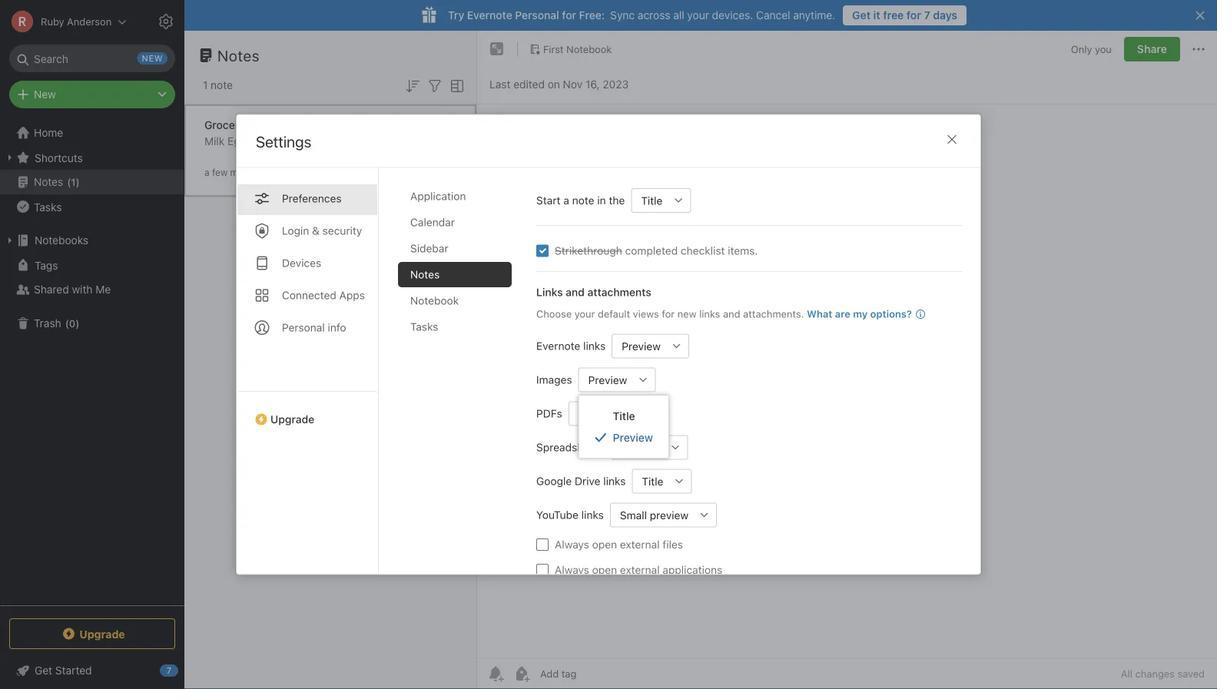 Task type: locate. For each thing, give the bounding box(es) containing it.
and left attachments.
[[724, 308, 741, 319]]

what are my options?
[[807, 308, 913, 319]]

title button for google drive links
[[632, 469, 668, 494]]

0 horizontal spatial notebook
[[411, 294, 459, 307]]

0 vertical spatial preview button
[[612, 334, 665, 358]]

preview down title link
[[613, 432, 653, 444]]

1 vertical spatial )
[[76, 318, 79, 329]]

Always open external applications checkbox
[[537, 564, 549, 576]]

) right trash
[[76, 318, 79, 329]]

Choose default view option for Spreadsheets field
[[611, 435, 689, 460]]

( right trash
[[65, 318, 69, 329]]

( for notes
[[67, 176, 71, 188]]

1 vertical spatial external
[[620, 564, 660, 576]]

notebook down free:
[[567, 43, 612, 55]]

1 always from the top
[[555, 538, 590, 551]]

0 horizontal spatial tasks
[[34, 200, 62, 213]]

1 vertical spatial and
[[724, 308, 741, 319]]

1 horizontal spatial notes
[[218, 46, 260, 64]]

1 horizontal spatial 1
[[203, 79, 208, 91]]

1 up the grocery
[[203, 79, 208, 91]]

devices
[[282, 256, 322, 269]]

evernote right try
[[467, 9, 513, 22]]

0 vertical spatial always
[[555, 538, 590, 551]]

try
[[448, 9, 465, 22]]

choose default view option for pdfs image
[[569, 401, 665, 426]]

1 vertical spatial a
[[564, 194, 570, 206]]

notebooks link
[[0, 228, 184, 253]]

2 horizontal spatial notes
[[411, 268, 440, 281]]

always
[[555, 538, 590, 551], [555, 564, 590, 576]]

preview up choose default view option for pdfs field on the bottom
[[589, 373, 628, 386]]

title inside "field"
[[641, 194, 663, 207]]

personal info
[[282, 321, 346, 334]]

Choose default view option for Images field
[[579, 368, 656, 392]]

preview button up choose default view option for pdfs field on the bottom
[[579, 368, 632, 392]]

1 vertical spatial upgrade button
[[9, 619, 175, 650]]

links
[[700, 308, 721, 319], [584, 339, 606, 352], [604, 475, 626, 487], [582, 509, 604, 521]]

1 horizontal spatial your
[[688, 9, 710, 22]]

( inside "notes ( 1 )"
[[67, 176, 71, 188]]

views
[[633, 308, 659, 319]]

notebook down notes tab
[[411, 294, 459, 307]]

) down shortcuts 'button'
[[76, 176, 80, 188]]

personal down connected
[[282, 321, 325, 334]]

notes down sidebar
[[411, 268, 440, 281]]

tab list containing preferences
[[237, 168, 379, 575]]

external up "always open external applications"
[[620, 538, 660, 551]]

upgrade
[[271, 413, 315, 426], [79, 628, 125, 641]]

a
[[205, 167, 210, 178], [564, 194, 570, 206]]

1 vertical spatial notes
[[34, 176, 63, 188]]

note up the grocery
[[211, 79, 233, 91]]

preview for evernote links
[[622, 340, 661, 352]]

0 horizontal spatial a
[[205, 167, 210, 178]]

grocery
[[205, 119, 245, 131]]

for for 7
[[907, 9, 922, 22]]

0 vertical spatial external
[[620, 538, 660, 551]]

external for files
[[620, 538, 660, 551]]

tree
[[0, 121, 185, 605]]

for for free:
[[562, 9, 577, 22]]

upgrade button
[[237, 391, 378, 432], [9, 619, 175, 650]]

0 horizontal spatial tab list
[[237, 168, 379, 575]]

tasks inside button
[[34, 200, 62, 213]]

for inside button
[[907, 9, 922, 22]]

notes tab
[[398, 262, 512, 287]]

open for always open external files
[[593, 538, 617, 551]]

sidebar
[[411, 242, 449, 255]]

preferences
[[282, 192, 342, 205]]

get
[[853, 9, 871, 22]]

0 horizontal spatial 1
[[71, 176, 76, 188]]

days
[[934, 9, 958, 22]]

google drive links
[[537, 475, 626, 487]]

1 down 'shortcuts'
[[71, 176, 76, 188]]

nov
[[563, 78, 583, 91]]

only
[[1072, 43, 1093, 55]]

1 note
[[203, 79, 233, 91]]

1 vertical spatial tasks
[[411, 320, 439, 333]]

for left the new
[[662, 308, 675, 319]]

1 horizontal spatial upgrade
[[271, 413, 315, 426]]

2 vertical spatial title
[[642, 475, 664, 488]]

tasks down notebook tab
[[411, 320, 439, 333]]

for left free:
[[562, 9, 577, 22]]

grocery list
[[205, 119, 267, 131]]

0 vertical spatial preview
[[622, 340, 661, 352]]

first notebook
[[544, 43, 612, 55]]

open
[[593, 538, 617, 551], [593, 564, 617, 576]]

for
[[562, 9, 577, 22], [907, 9, 922, 22], [662, 308, 675, 319]]

notebook
[[567, 43, 612, 55], [411, 294, 459, 307]]

open up "always open external applications"
[[593, 538, 617, 551]]

( inside trash ( 0 )
[[65, 318, 69, 329]]

links right the new
[[700, 308, 721, 319]]

note window element
[[477, 31, 1218, 690]]

0 horizontal spatial personal
[[282, 321, 325, 334]]

for left 7
[[907, 9, 922, 22]]

2 horizontal spatial for
[[907, 9, 922, 22]]

2 ) from the top
[[76, 318, 79, 329]]

1 vertical spatial preview button
[[579, 368, 632, 392]]

notes up 1 note
[[218, 46, 260, 64]]

notes down 'shortcuts'
[[34, 176, 63, 188]]

1 vertical spatial 1
[[71, 176, 76, 188]]

1 ) from the top
[[76, 176, 80, 188]]

and
[[566, 286, 585, 298], [724, 308, 741, 319]]

2 vertical spatial notes
[[411, 268, 440, 281]]

always for always open external applications
[[555, 564, 590, 576]]

1 vertical spatial personal
[[282, 321, 325, 334]]

share button
[[1125, 37, 1181, 62]]

attachments.
[[744, 308, 805, 319]]

evernote links
[[537, 339, 606, 352]]

0 horizontal spatial and
[[566, 286, 585, 298]]

open for always open external applications
[[593, 564, 617, 576]]

1 vertical spatial title
[[613, 410, 636, 423]]

preview
[[622, 340, 661, 352], [589, 373, 628, 386], [613, 432, 653, 444]]

0 vertical spatial title
[[641, 194, 663, 207]]

0 horizontal spatial upgrade
[[79, 628, 125, 641]]

16,
[[586, 78, 600, 91]]

Choose default view option for Evernote links field
[[612, 334, 690, 358]]

0 horizontal spatial for
[[562, 9, 577, 22]]

Select422 checkbox
[[537, 245, 549, 257]]

info
[[328, 321, 346, 334]]

title right the
[[641, 194, 663, 207]]

0 vertical spatial notebook
[[567, 43, 612, 55]]

last
[[490, 78, 511, 91]]

1 horizontal spatial upgrade button
[[237, 391, 378, 432]]

0 vertical spatial upgrade
[[271, 413, 315, 426]]

title button down choose default view option for spreadsheets field in the right bottom of the page
[[632, 469, 668, 494]]

your down links and attachments
[[575, 308, 595, 319]]

always right always open external applications 'checkbox'
[[555, 564, 590, 576]]

your right all
[[688, 9, 710, 22]]

free
[[884, 9, 904, 22]]

0 vertical spatial notes
[[218, 46, 260, 64]]

a left few
[[205, 167, 210, 178]]

all
[[1122, 669, 1133, 680]]

0 horizontal spatial notes
[[34, 176, 63, 188]]

&
[[312, 224, 320, 237]]

close image
[[943, 130, 962, 149]]

personal up first
[[515, 9, 560, 22]]

note left "in"
[[573, 194, 595, 206]]

title for start a note in the
[[641, 194, 663, 207]]

drive
[[575, 475, 601, 487]]

get it free for 7 days
[[853, 9, 958, 22]]

tasks down "notes ( 1 )"
[[34, 200, 62, 213]]

2 always from the top
[[555, 564, 590, 576]]

0 vertical spatial note
[[211, 79, 233, 91]]

add a reminder image
[[487, 665, 505, 684]]

1 inside note list "element"
[[203, 79, 208, 91]]

0 vertical spatial )
[[76, 176, 80, 188]]

1 horizontal spatial notebook
[[567, 43, 612, 55]]

upgrade inside tab list
[[271, 413, 315, 426]]

0 vertical spatial (
[[67, 176, 71, 188]]

links
[[537, 286, 563, 298]]

1 vertical spatial preview
[[589, 373, 628, 386]]

0 vertical spatial open
[[593, 538, 617, 551]]

title button for start a note in the
[[631, 188, 667, 213]]

a inside note list "element"
[[205, 167, 210, 178]]

) for trash
[[76, 318, 79, 329]]

new
[[678, 308, 697, 319]]

1 vertical spatial always
[[555, 564, 590, 576]]

always right always open external files "checkbox" at the bottom
[[555, 538, 590, 551]]

1 external from the top
[[620, 538, 660, 551]]

preview button
[[612, 334, 665, 358], [579, 368, 632, 392]]

new
[[34, 88, 56, 101]]

links down the default
[[584, 339, 606, 352]]

settings image
[[157, 12, 175, 31]]

external down always open external files on the bottom
[[620, 564, 660, 576]]

1 horizontal spatial and
[[724, 308, 741, 319]]

links right drive at the left of page
[[604, 475, 626, 487]]

1 horizontal spatial for
[[662, 308, 675, 319]]

Search text field
[[20, 45, 165, 72]]

0 horizontal spatial evernote
[[467, 9, 513, 22]]

the
[[609, 194, 625, 206]]

a right start
[[564, 194, 570, 206]]

preview down views
[[622, 340, 661, 352]]

2 open from the top
[[593, 564, 617, 576]]

1 horizontal spatial a
[[564, 194, 570, 206]]

notes inside tree
[[34, 176, 63, 188]]

links and attachments
[[537, 286, 652, 298]]

eggs
[[228, 135, 252, 148]]

1 vertical spatial note
[[573, 194, 595, 206]]

0 horizontal spatial note
[[211, 79, 233, 91]]

youtube links
[[537, 509, 604, 521]]

dropdown list menu
[[579, 405, 669, 449]]

application
[[411, 190, 466, 202]]

title up the small preview button
[[642, 475, 664, 488]]

external
[[620, 538, 660, 551], [620, 564, 660, 576]]

preview for images
[[589, 373, 628, 386]]

0 vertical spatial title button
[[631, 188, 667, 213]]

and right links
[[566, 286, 585, 298]]

1 vertical spatial (
[[65, 318, 69, 329]]

notebook inside tab
[[411, 294, 459, 307]]

1 horizontal spatial tasks
[[411, 320, 439, 333]]

Note Editor text field
[[477, 105, 1218, 658]]

with
[[72, 283, 93, 296]]

preview inside dropdown list menu
[[613, 432, 653, 444]]

expand notebooks image
[[4, 235, 16, 247]]

1 vertical spatial notebook
[[411, 294, 459, 307]]

0 vertical spatial 1
[[203, 79, 208, 91]]

preview link
[[579, 427, 669, 449]]

2 vertical spatial preview
[[613, 432, 653, 444]]

0 vertical spatial upgrade button
[[237, 391, 378, 432]]

2 external from the top
[[620, 564, 660, 576]]

add tag image
[[513, 665, 531, 684]]

(
[[67, 176, 71, 188], [65, 318, 69, 329]]

youtube
[[537, 509, 579, 521]]

1 vertical spatial title button
[[632, 469, 668, 494]]

title button right the
[[631, 188, 667, 213]]

preview button down views
[[612, 334, 665, 358]]

evernote
[[467, 9, 513, 22], [537, 339, 581, 352]]

title inside choose default view option for google drive links "field"
[[642, 475, 664, 488]]

tab list containing application
[[398, 183, 524, 575]]

images
[[537, 373, 573, 386]]

title
[[641, 194, 663, 207], [613, 410, 636, 423], [642, 475, 664, 488]]

)
[[76, 176, 80, 188], [76, 318, 79, 329]]

1 vertical spatial evernote
[[537, 339, 581, 352]]

tasks
[[34, 200, 62, 213], [411, 320, 439, 333]]

title button
[[631, 188, 667, 213], [632, 469, 668, 494]]

note
[[211, 79, 233, 91], [573, 194, 595, 206]]

anytime.
[[794, 9, 836, 22]]

title up the preview link
[[613, 410, 636, 423]]

1 vertical spatial open
[[593, 564, 617, 576]]

0 horizontal spatial your
[[575, 308, 595, 319]]

applications
[[663, 564, 723, 576]]

( down 'shortcuts'
[[67, 176, 71, 188]]

tab list
[[237, 168, 379, 575], [398, 183, 524, 575]]

None search field
[[20, 45, 165, 72]]

open down always open external files on the bottom
[[593, 564, 617, 576]]

) inside "notes ( 1 )"
[[76, 176, 80, 188]]

1 horizontal spatial tab list
[[398, 183, 524, 575]]

evernote down 'choose'
[[537, 339, 581, 352]]

1 horizontal spatial personal
[[515, 9, 560, 22]]

1 open from the top
[[593, 538, 617, 551]]

0 vertical spatial tasks
[[34, 200, 62, 213]]

note inside note list "element"
[[211, 79, 233, 91]]

) inside trash ( 0 )
[[76, 318, 79, 329]]

0 vertical spatial a
[[205, 167, 210, 178]]



Task type: describe. For each thing, give the bounding box(es) containing it.
get it free for 7 days button
[[844, 5, 967, 25]]

it
[[874, 9, 881, 22]]

trash
[[34, 317, 61, 330]]

0
[[69, 318, 76, 329]]

notebook tab
[[398, 288, 512, 313]]

a few minutes ago
[[205, 167, 284, 178]]

links down drive at the left of page
[[582, 509, 604, 521]]

saved
[[1178, 669, 1206, 680]]

title inside dropdown list menu
[[613, 410, 636, 423]]

) for notes
[[76, 176, 80, 188]]

calendar
[[411, 216, 455, 228]]

2023
[[603, 78, 629, 91]]

my
[[854, 308, 868, 319]]

notebooks
[[35, 234, 88, 247]]

edited
[[514, 78, 545, 91]]

you
[[1096, 43, 1113, 55]]

try evernote personal for free: sync across all your devices. cancel anytime.
[[448, 9, 836, 22]]

always open external files
[[555, 538, 684, 551]]

tags
[[35, 259, 58, 272]]

tasks button
[[0, 195, 184, 219]]

connected
[[282, 289, 337, 301]]

attachments
[[588, 286, 652, 298]]

strikethrough completed checklist items.
[[555, 244, 758, 257]]

1 horizontal spatial evernote
[[537, 339, 581, 352]]

0 horizontal spatial upgrade button
[[9, 619, 175, 650]]

sync
[[611, 9, 635, 22]]

choose
[[537, 308, 572, 319]]

shortcuts button
[[0, 145, 184, 170]]

last edited on nov 16, 2023
[[490, 78, 629, 91]]

ago
[[267, 167, 284, 178]]

in
[[598, 194, 606, 206]]

shared with me
[[34, 283, 111, 296]]

tree containing home
[[0, 121, 185, 605]]

tasks inside tab
[[411, 320, 439, 333]]

on
[[548, 78, 560, 91]]

login
[[282, 224, 309, 237]]

start a note in the
[[537, 194, 625, 206]]

changes
[[1136, 669, 1176, 680]]

always for always open external files
[[555, 538, 590, 551]]

preview button for evernote links
[[612, 334, 665, 358]]

title for google drive links
[[642, 475, 664, 488]]

0 vertical spatial and
[[566, 286, 585, 298]]

preview
[[650, 509, 689, 522]]

milk
[[205, 135, 225, 148]]

cheese
[[287, 135, 325, 148]]

title link
[[579, 405, 669, 427]]

1 horizontal spatial note
[[573, 194, 595, 206]]

external for applications
[[620, 564, 660, 576]]

are
[[836, 308, 851, 319]]

sidebar tab
[[398, 236, 512, 261]]

upgrade button inside tab list
[[237, 391, 378, 432]]

note list element
[[185, 31, 477, 690]]

Start a new note in the body or title. field
[[631, 188, 692, 213]]

login & security
[[282, 224, 362, 237]]

tab list for application
[[237, 168, 379, 575]]

few
[[212, 167, 228, 178]]

notes inside note list "element"
[[218, 46, 260, 64]]

files
[[663, 538, 684, 551]]

list
[[248, 119, 267, 131]]

google
[[537, 475, 572, 487]]

0 vertical spatial your
[[688, 9, 710, 22]]

small preview button
[[610, 503, 693, 527]]

( for trash
[[65, 318, 69, 329]]

preview button for images
[[579, 368, 632, 392]]

1 inside "notes ( 1 )"
[[71, 176, 76, 188]]

checklist
[[681, 244, 725, 257]]

all changes saved
[[1122, 669, 1206, 680]]

first
[[544, 43, 564, 55]]

completed
[[626, 244, 678, 257]]

Choose default view option for PDFs field
[[569, 401, 665, 426]]

settings
[[256, 133, 312, 151]]

shortcuts
[[35, 151, 83, 164]]

expand note image
[[488, 40, 507, 58]]

first notebook button
[[524, 38, 618, 60]]

Choose default view option for Google Drive links field
[[632, 469, 692, 494]]

strikethrough
[[555, 244, 623, 257]]

new button
[[9, 81, 175, 108]]

free:
[[579, 9, 605, 22]]

start
[[537, 194, 561, 206]]

0 vertical spatial personal
[[515, 9, 560, 22]]

across
[[638, 9, 671, 22]]

security
[[323, 224, 362, 237]]

pdfs
[[537, 407, 563, 420]]

share
[[1138, 43, 1168, 55]]

home
[[34, 126, 63, 139]]

me
[[96, 283, 111, 296]]

what
[[807, 308, 833, 319]]

application tab
[[398, 183, 512, 209]]

small
[[620, 509, 647, 522]]

cancel
[[757, 9, 791, 22]]

calendar tab
[[398, 210, 512, 235]]

notebook inside button
[[567, 43, 612, 55]]

only you
[[1072, 43, 1113, 55]]

Always open external files checkbox
[[537, 539, 549, 551]]

tasks tab
[[398, 314, 512, 339]]

notes inside tab
[[411, 268, 440, 281]]

minutes
[[230, 167, 265, 178]]

7
[[925, 9, 931, 22]]

Choose default view option for YouTube links field
[[610, 503, 717, 527]]

apps
[[340, 289, 365, 301]]

all
[[674, 9, 685, 22]]

always open external applications
[[555, 564, 723, 576]]

small preview
[[620, 509, 689, 522]]

options?
[[871, 308, 913, 319]]

0 vertical spatial evernote
[[467, 9, 513, 22]]

1 vertical spatial your
[[575, 308, 595, 319]]

shared with me link
[[0, 278, 184, 302]]

milk eggs sugar cheese
[[205, 135, 325, 148]]

tags button
[[0, 253, 184, 278]]

tab list for start a note in the
[[398, 183, 524, 575]]

1 vertical spatial upgrade
[[79, 628, 125, 641]]

items.
[[728, 244, 758, 257]]

shared
[[34, 283, 69, 296]]

spreadsheets
[[537, 441, 605, 454]]

default
[[598, 308, 631, 319]]

sugar
[[255, 135, 284, 148]]



Task type: vqa. For each thing, say whether or not it's contained in the screenshot.
'Share'
yes



